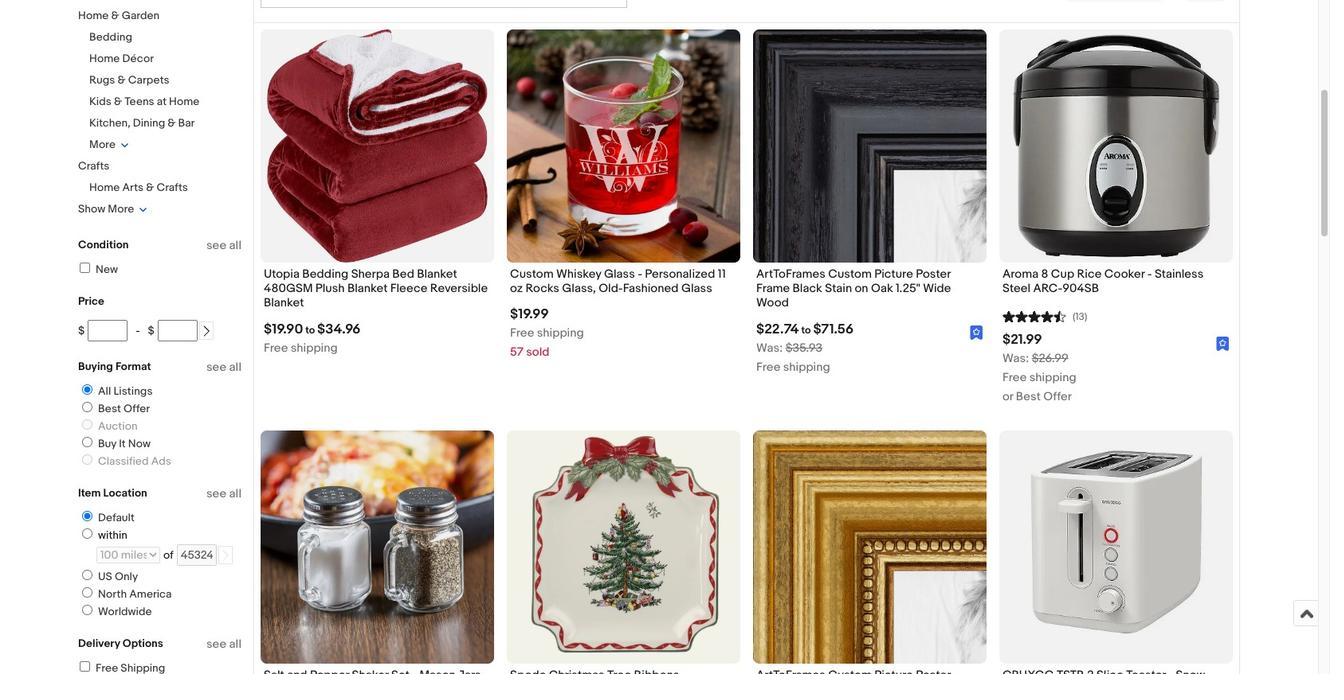 Task type: describe. For each thing, give the bounding box(es) containing it.
$19.90
[[264, 322, 303, 338]]

custom inside custom whiskey glass - personalized 11 oz rocks glass, old-fashioned glass
[[510, 267, 554, 282]]

aroma 8 cup rice cooker - stainless steel arc-904sb image
[[999, 29, 1233, 263]]

$22.74
[[756, 322, 799, 338]]

auction link
[[76, 420, 141, 434]]

buy it now
[[98, 437, 151, 451]]

see for condition
[[206, 238, 226, 253]]

plush
[[315, 281, 345, 297]]

free inside $19.99 free shipping 57 sold
[[510, 326, 534, 341]]

& left bar
[[168, 116, 176, 130]]

0 horizontal spatial offer
[[124, 402, 150, 416]]

salt and pepper shaker set - mason jars with handle personalized spices, shots image
[[261, 431, 494, 665]]

utopia
[[264, 267, 300, 282]]

of
[[163, 549, 174, 563]]

1 vertical spatial crafts
[[157, 181, 188, 194]]

& up bedding link
[[111, 9, 119, 22]]

Minimum Value text field
[[88, 320, 128, 342]]

custom whiskey glass - personalized 11 oz rocks glass, old-fashioned glass
[[510, 267, 726, 297]]

worldwide link
[[76, 606, 155, 619]]

arttoframes custom picture poster frame black stain on oak 1.25" wide wood link
[[756, 267, 983, 315]]

rice
[[1077, 267, 1102, 282]]

home décor link
[[89, 52, 154, 65]]

bar
[[178, 116, 195, 130]]

see all for delivery options
[[206, 638, 241, 653]]

north
[[98, 588, 127, 602]]

see all for condition
[[206, 238, 241, 253]]

cooker
[[1104, 267, 1145, 282]]

4.5 out of 5 stars image
[[1002, 309, 1066, 324]]

0 vertical spatial more
[[89, 138, 115, 151]]

57
[[510, 345, 523, 360]]

america
[[129, 588, 172, 602]]

Best Offer radio
[[82, 402, 92, 413]]

now
[[128, 437, 151, 451]]

buy
[[98, 437, 116, 451]]

& right rugs
[[117, 73, 126, 87]]

Classified Ads radio
[[82, 455, 92, 465]]

45324 text field
[[177, 545, 217, 567]]

stain
[[825, 281, 852, 297]]

rocks
[[525, 281, 559, 297]]

worldwide
[[98, 606, 152, 619]]

picture
[[874, 267, 913, 282]]

(13) link
[[1002, 309, 1087, 324]]

oak
[[871, 281, 893, 297]]

or
[[1002, 390, 1013, 405]]

arttoframes custom picture poster frame black stain on oak 1.25" wide wood image
[[753, 29, 987, 263]]

personalized
[[645, 267, 715, 282]]

classified
[[98, 455, 149, 469]]

$22.74 to $71.56
[[756, 322, 854, 338]]

all for item location
[[229, 487, 241, 502]]

crafts link
[[78, 159, 109, 173]]

fashioned
[[623, 281, 679, 297]]

Buy It Now radio
[[82, 437, 92, 448]]

North America radio
[[82, 588, 92, 598]]

us only
[[98, 571, 138, 584]]

frame
[[756, 281, 790, 297]]

8
[[1041, 267, 1048, 282]]

home up bar
[[169, 95, 200, 108]]

auction
[[98, 420, 137, 434]]

$ for "maximum value" text field
[[148, 324, 154, 338]]

north america link
[[76, 588, 175, 602]]

kids & teens at home link
[[89, 95, 200, 108]]

shipping inside the was: $26.99 free shipping or best offer
[[1029, 371, 1076, 386]]

all for buying format
[[229, 360, 241, 375]]

$21.99
[[1002, 333, 1042, 349]]

us
[[98, 571, 112, 584]]

offer inside the was: $26.99 free shipping or best offer
[[1043, 390, 1072, 405]]

- inside aroma 8 cup rice cooker - stainless steel arc-904sb
[[1147, 267, 1152, 282]]

to for $22.74
[[801, 324, 811, 337]]

submit price range image
[[201, 326, 212, 337]]

was: $35.93 free shipping
[[756, 341, 830, 375]]

$19.90 to $34.96 free shipping
[[264, 322, 361, 356]]

more button
[[89, 138, 129, 151]]

cruxgg tstr 2 slice toaster - snow image
[[999, 431, 1233, 665]]

delivery options
[[78, 638, 163, 651]]

home arts & crafts link
[[89, 181, 188, 194]]

904sb
[[1063, 281, 1099, 297]]

home up rugs
[[89, 52, 120, 65]]

kitchen, dining & bar link
[[89, 116, 195, 130]]

fleece
[[390, 281, 427, 297]]

at
[[157, 95, 167, 108]]

glass,
[[562, 281, 596, 297]]

home up bedding link
[[78, 9, 109, 22]]

classified ads
[[98, 455, 171, 469]]

spode christmas tree ribbons collection 6.5 inches canape octogonal plate image
[[507, 431, 740, 665]]

us only link
[[76, 571, 141, 584]]

was: $26.99 free shipping or best offer
[[1002, 352, 1076, 405]]

11
[[718, 267, 726, 282]]

arc-
[[1033, 281, 1063, 297]]

bedding link
[[89, 30, 132, 44]]

home inside crafts home arts & crafts
[[89, 181, 120, 194]]

buying
[[78, 360, 113, 374]]

bed
[[392, 267, 414, 282]]

arttoframes custom picture poster frame  gold foil on pine  1.25" wide wood image
[[753, 431, 987, 665]]

utopia bedding sherpa bed blanket 480gsm plush blanket fleece reversible blanket link
[[264, 267, 491, 315]]

poster
[[916, 267, 951, 282]]

price
[[78, 295, 104, 308]]

Default radio
[[82, 512, 92, 522]]

only
[[115, 571, 138, 584]]

was: for was: $26.99 free shipping or best offer
[[1002, 352, 1029, 367]]

see for delivery options
[[206, 638, 226, 653]]

rugs & carpets link
[[89, 73, 169, 87]]

free inside the 'was: $35.93 free shipping'
[[756, 360, 780, 375]]

it
[[119, 437, 126, 451]]

crafts home arts & crafts
[[78, 159, 188, 194]]



Task type: locate. For each thing, give the bounding box(es) containing it.
US Only radio
[[82, 571, 92, 581]]

stainless
[[1155, 267, 1204, 282]]

& inside crafts home arts & crafts
[[146, 181, 154, 194]]

Maximum Value text field
[[158, 320, 197, 342]]

home & garden link
[[78, 9, 160, 22]]

0 horizontal spatial $
[[78, 324, 85, 338]]

Enter your search keyword text field
[[261, 0, 627, 8]]

listings
[[114, 385, 153, 398]]

0 horizontal spatial bedding
[[89, 30, 132, 44]]

crafts right arts
[[157, 181, 188, 194]]

[object undefined] image
[[970, 325, 983, 340], [970, 326, 983, 340], [1216, 336, 1230, 351], [1216, 337, 1230, 351]]

shipping
[[537, 326, 584, 341], [291, 341, 338, 356], [783, 360, 830, 375], [1029, 371, 1076, 386]]

custom whiskey glass - personalized 11 oz rocks glass, old-fashioned glass image
[[507, 29, 740, 263]]

black
[[793, 281, 822, 297]]

0 horizontal spatial blanket
[[264, 296, 304, 311]]

free up or
[[1002, 371, 1027, 386]]

1 see all from the top
[[206, 238, 241, 253]]

go image
[[220, 551, 231, 562]]

glass right whiskey
[[604, 267, 635, 282]]

condition
[[78, 238, 129, 252]]

sherpa
[[351, 267, 390, 282]]

item
[[78, 487, 101, 500]]

0 horizontal spatial to
[[305, 324, 315, 337]]

1 horizontal spatial glass
[[681, 281, 712, 297]]

offer down the $26.99
[[1043, 390, 1072, 405]]

crafts down more button
[[78, 159, 109, 173]]

3 see from the top
[[206, 487, 226, 502]]

to inside $22.74 to $71.56
[[801, 324, 811, 337]]

default link
[[76, 512, 138, 525]]

crafts
[[78, 159, 109, 173], [157, 181, 188, 194]]

kitchen,
[[89, 116, 130, 130]]

north america
[[98, 588, 172, 602]]

shipping up 'sold'
[[537, 326, 584, 341]]

custom
[[510, 267, 554, 282], [828, 267, 872, 282]]

custom whiskey glass - personalized 11 oz rocks glass, old-fashioned glass link
[[510, 267, 737, 301]]

was: inside the 'was: $35.93 free shipping'
[[756, 341, 783, 356]]

- inside custom whiskey glass - personalized 11 oz rocks glass, old-fashioned glass
[[638, 267, 642, 282]]

1 $ from the left
[[78, 324, 85, 338]]

1 see from the top
[[206, 238, 226, 253]]

$34.96
[[317, 322, 361, 338]]

4 all from the top
[[229, 638, 241, 653]]

3 all from the top
[[229, 487, 241, 502]]

- right cooker
[[1147, 267, 1152, 282]]

classified ads link
[[76, 455, 174, 469]]

kids
[[89, 95, 111, 108]]

shipping inside the 'was: $35.93 free shipping'
[[783, 360, 830, 375]]

all for delivery options
[[229, 638, 241, 653]]

1 horizontal spatial $
[[148, 324, 154, 338]]

was:
[[756, 341, 783, 356], [1002, 352, 1029, 367]]

aroma
[[1002, 267, 1038, 282]]

best offer
[[98, 402, 150, 416]]

more down arts
[[108, 202, 134, 216]]

bedding home décor rugs & carpets kids & teens at home kitchen, dining & bar
[[89, 30, 200, 130]]

item location
[[78, 487, 147, 500]]

show
[[78, 202, 105, 216]]

$71.56
[[813, 322, 854, 338]]

blanket right plush
[[347, 281, 388, 297]]

oz
[[510, 281, 523, 297]]

best inside the was: $26.99 free shipping or best offer
[[1016, 390, 1041, 405]]

shipping inside '$19.90 to $34.96 free shipping'
[[291, 341, 338, 356]]

$35.93
[[785, 341, 822, 356]]

ads
[[151, 455, 171, 469]]

arttoframes custom picture poster frame black stain on oak 1.25" wide wood
[[756, 267, 951, 311]]

see all for item location
[[206, 487, 241, 502]]

garden
[[122, 9, 160, 22]]

see all button for delivery options
[[206, 638, 241, 653]]

0 horizontal spatial best
[[98, 402, 121, 416]]

- right old-
[[638, 267, 642, 282]]

utopia bedding sherpa bed blanket 480gsm plush blanket fleece reversible blanket image
[[267, 29, 488, 263]]

home & garden
[[78, 9, 160, 22]]

Worldwide radio
[[82, 606, 92, 616]]

& right arts
[[146, 181, 154, 194]]

all for condition
[[229, 238, 241, 253]]

was: down $21.99 on the right of page
[[1002, 352, 1029, 367]]

arts
[[122, 181, 144, 194]]

free down $19.90
[[264, 341, 288, 356]]

see for buying format
[[206, 360, 226, 375]]

1 vertical spatial more
[[108, 202, 134, 216]]

free
[[510, 326, 534, 341], [264, 341, 288, 356], [756, 360, 780, 375], [1002, 371, 1027, 386]]

free up 57
[[510, 326, 534, 341]]

$ left "maximum value" text field
[[148, 324, 154, 338]]

(13)
[[1073, 311, 1087, 324]]

2 horizontal spatial blanket
[[417, 267, 457, 282]]

1 horizontal spatial best
[[1016, 390, 1041, 405]]

shipping inside $19.99 free shipping 57 sold
[[537, 326, 584, 341]]

new link
[[77, 263, 118, 277]]

to for $19.90
[[305, 324, 315, 337]]

1 see all button from the top
[[206, 238, 241, 253]]

offer down listings
[[124, 402, 150, 416]]

within radio
[[82, 529, 92, 539]]

0 vertical spatial bedding
[[89, 30, 132, 44]]

show more button
[[78, 202, 148, 216]]

was: down $22.74
[[756, 341, 783, 356]]

3 see all button from the top
[[206, 487, 241, 502]]

options
[[123, 638, 163, 651]]

offer
[[1043, 390, 1072, 405], [124, 402, 150, 416]]

blanket up $19.90
[[264, 296, 304, 311]]

1 horizontal spatial was:
[[1002, 352, 1029, 367]]

3 see all from the top
[[206, 487, 241, 502]]

best right or
[[1016, 390, 1041, 405]]

2 all from the top
[[229, 360, 241, 375]]

shipping down $35.93
[[783, 360, 830, 375]]

All Listings radio
[[82, 385, 92, 395]]

bedding right utopia in the top of the page
[[302, 267, 349, 282]]

to right $19.90
[[305, 324, 315, 337]]

2 $ from the left
[[148, 324, 154, 338]]

1 to from the left
[[305, 324, 315, 337]]

0 horizontal spatial was:
[[756, 341, 783, 356]]

2 see all button from the top
[[206, 360, 241, 375]]

1 horizontal spatial blanket
[[347, 281, 388, 297]]

$19.99 free shipping 57 sold
[[510, 307, 584, 360]]

1 custom from the left
[[510, 267, 554, 282]]

$ for minimum value text field
[[78, 324, 85, 338]]

Free Shipping checkbox
[[80, 662, 90, 673]]

buy it now link
[[76, 437, 154, 451]]

2 see all from the top
[[206, 360, 241, 375]]

New checkbox
[[80, 263, 90, 273]]

see for item location
[[206, 487, 226, 502]]

shipping down '$34.96'
[[291, 341, 338, 356]]

0 vertical spatial crafts
[[78, 159, 109, 173]]

shipping down the $26.99
[[1029, 371, 1076, 386]]

2 horizontal spatial -
[[1147, 267, 1152, 282]]

format
[[115, 360, 151, 374]]

see all button for buying format
[[206, 360, 241, 375]]

1.25"
[[896, 281, 920, 297]]

blanket right bed
[[417, 267, 457, 282]]

$26.99
[[1032, 352, 1068, 367]]

bedding down home & garden link
[[89, 30, 132, 44]]

2 custom from the left
[[828, 267, 872, 282]]

old-
[[599, 281, 623, 297]]

show more
[[78, 202, 134, 216]]

2 see from the top
[[206, 360, 226, 375]]

$19.99
[[510, 307, 549, 323]]

bedding
[[89, 30, 132, 44], [302, 267, 349, 282]]

4 see all button from the top
[[206, 638, 241, 653]]

1 horizontal spatial offer
[[1043, 390, 1072, 405]]

wide
[[923, 281, 951, 297]]

& right kids
[[114, 95, 122, 108]]

sold
[[526, 345, 549, 360]]

1 horizontal spatial bedding
[[302, 267, 349, 282]]

delivery
[[78, 638, 120, 651]]

bedding inside bedding home décor rugs & carpets kids & teens at home kitchen, dining & bar
[[89, 30, 132, 44]]

- right minimum value text field
[[136, 324, 140, 338]]

custom inside arttoframes custom picture poster frame black stain on oak 1.25" wide wood
[[828, 267, 872, 282]]

0 horizontal spatial custom
[[510, 267, 554, 282]]

see all button for item location
[[206, 487, 241, 502]]

best offer link
[[76, 402, 153, 416]]

buying format
[[78, 360, 151, 374]]

$ left minimum value text field
[[78, 324, 85, 338]]

was: inside the was: $26.99 free shipping or best offer
[[1002, 352, 1029, 367]]

all listings link
[[76, 385, 156, 398]]

best up auction link
[[98, 402, 121, 416]]

4 see from the top
[[206, 638, 226, 653]]

1 horizontal spatial to
[[801, 324, 811, 337]]

dining
[[133, 116, 165, 130]]

1 horizontal spatial -
[[638, 267, 642, 282]]

-
[[638, 267, 642, 282], [1147, 267, 1152, 282], [136, 324, 140, 338]]

&
[[111, 9, 119, 22], [117, 73, 126, 87], [114, 95, 122, 108], [168, 116, 176, 130], [146, 181, 154, 194]]

see all button for condition
[[206, 238, 241, 253]]

4 see all from the top
[[206, 638, 241, 653]]

to up $35.93
[[801, 324, 811, 337]]

0 horizontal spatial -
[[136, 324, 140, 338]]

see all for buying format
[[206, 360, 241, 375]]

0 horizontal spatial crafts
[[78, 159, 109, 173]]

0 horizontal spatial glass
[[604, 267, 635, 282]]

bedding inside utopia bedding sherpa bed blanket 480gsm plush blanket fleece reversible blanket
[[302, 267, 349, 282]]

to inside '$19.90 to $34.96 free shipping'
[[305, 324, 315, 337]]

wood
[[756, 296, 789, 311]]

carpets
[[128, 73, 169, 87]]

1 all from the top
[[229, 238, 241, 253]]

glass left 11
[[681, 281, 712, 297]]

décor
[[122, 52, 154, 65]]

see
[[206, 238, 226, 253], [206, 360, 226, 375], [206, 487, 226, 502], [206, 638, 226, 653]]

location
[[103, 487, 147, 500]]

reversible
[[430, 281, 488, 297]]

home up show more
[[89, 181, 120, 194]]

arttoframes
[[756, 267, 825, 282]]

1 horizontal spatial custom
[[828, 267, 872, 282]]

teens
[[124, 95, 154, 108]]

1 horizontal spatial crafts
[[157, 181, 188, 194]]

free down $22.74
[[756, 360, 780, 375]]

free inside the was: $26.99 free shipping or best offer
[[1002, 371, 1027, 386]]

480gsm
[[264, 281, 313, 297]]

1 vertical spatial bedding
[[302, 267, 349, 282]]

was: for was: $35.93 free shipping
[[756, 341, 783, 356]]

2 to from the left
[[801, 324, 811, 337]]

more down kitchen,
[[89, 138, 115, 151]]

all listings
[[98, 385, 153, 398]]

Auction radio
[[82, 420, 92, 430]]

rugs
[[89, 73, 115, 87]]

cup
[[1051, 267, 1074, 282]]

free inside '$19.90 to $34.96 free shipping'
[[264, 341, 288, 356]]

steel
[[1002, 281, 1030, 297]]



Task type: vqa. For each thing, say whether or not it's contained in the screenshot.
Custom within Custom Whiskey Glass - Personalized 11 oz Rocks Glass, Old-Fashioned Glass
yes



